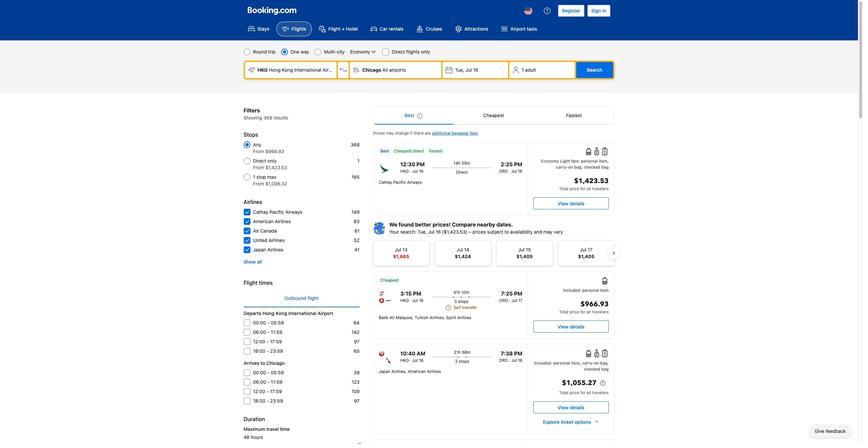 Task type: locate. For each thing, give the bounding box(es) containing it.
best image
[[417, 114, 423, 119]]

tab list
[[373, 107, 614, 125]]

flights homepage image
[[248, 7, 296, 15]]



Task type: describe. For each thing, give the bounding box(es) containing it.
$1,055.27 region
[[534, 378, 609, 390]]

alternative dates with prices region
[[368, 238, 620, 269]]

best image
[[417, 114, 423, 119]]



Task type: vqa. For each thing, say whether or not it's contained in the screenshot.
the bottommost 'Checked Bag'
no



